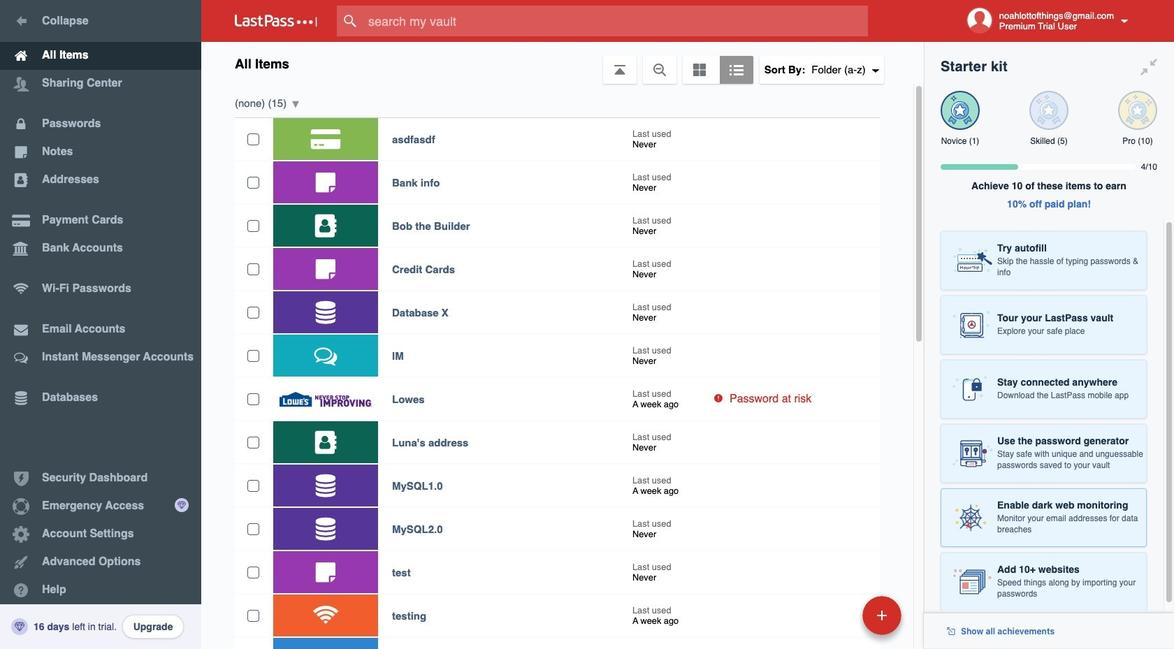 Task type: vqa. For each thing, say whether or not it's contained in the screenshot.
new item element
yes



Task type: describe. For each thing, give the bounding box(es) containing it.
new item element
[[766, 595, 906, 635]]

lastpass image
[[235, 15, 317, 27]]

new item navigation
[[766, 592, 910, 649]]



Task type: locate. For each thing, give the bounding box(es) containing it.
vault options navigation
[[201, 42, 924, 84]]

main navigation navigation
[[0, 0, 201, 649]]

Search search field
[[337, 6, 895, 36]]

search my vault text field
[[337, 6, 895, 36]]



